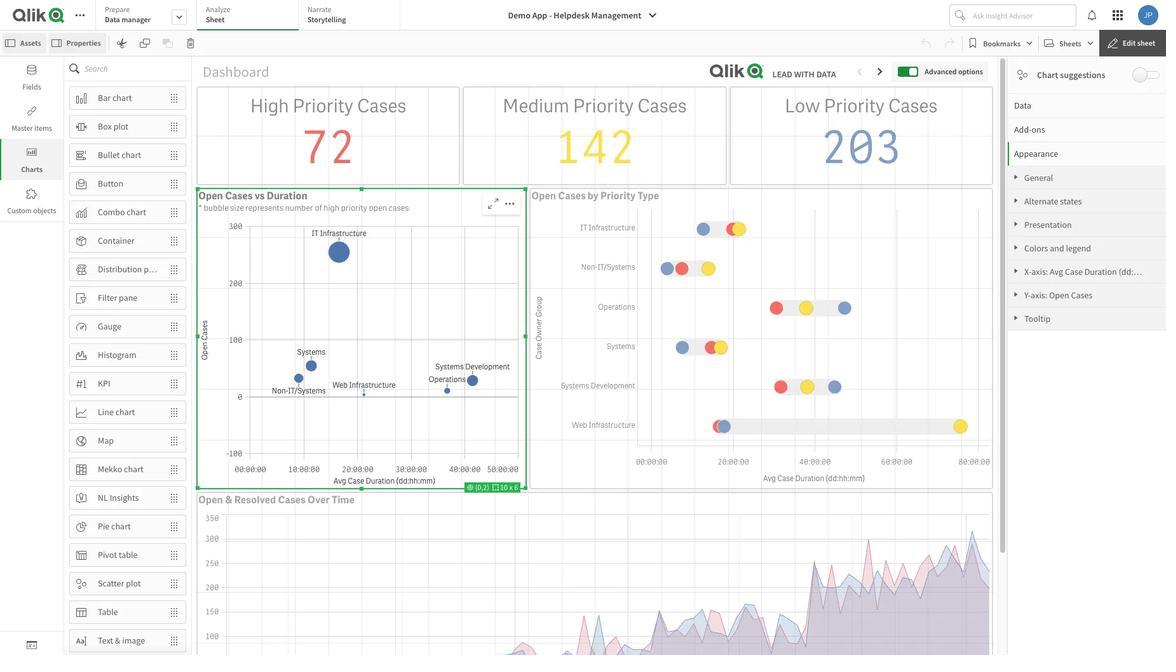 Task type: locate. For each thing, give the bounding box(es) containing it.
3 move image from the top
[[163, 173, 186, 195]]

1 vertical spatial triangle right image
[[1008, 245, 1025, 251]]

triangle right image up colors on the right top of page
[[1008, 221, 1025, 228]]

0 horizontal spatial data
[[105, 15, 120, 24]]

priority inside high priority cases 72
[[293, 94, 353, 118]]

storytelling
[[308, 15, 346, 24]]

open & resolved cases over time
[[198, 494, 355, 507]]

narrate
[[308, 4, 331, 14]]

& for image
[[115, 636, 120, 647]]

cases inside low priority cases 203
[[888, 94, 938, 118]]

4 move image from the top
[[163, 288, 186, 309]]

axis:
[[1032, 266, 1048, 278], [1031, 290, 1048, 301]]

Ask Insight Advisor text field
[[971, 5, 1076, 25]]

edit sheet button
[[1099, 30, 1166, 57]]

management
[[591, 10, 641, 21]]

triangle right image
[[1008, 221, 1025, 228], [1008, 245, 1025, 251], [1008, 315, 1025, 322]]

plot right distribution
[[144, 264, 159, 275]]

case
[[1065, 266, 1083, 278]]

triangle right image down x- at right top
[[1008, 292, 1025, 298]]

1 move image from the top
[[163, 116, 186, 138]]

& right "text" at left
[[115, 636, 120, 647]]

5 move image from the top
[[163, 431, 186, 452]]

0 horizontal spatial &
[[115, 636, 120, 647]]

medium priority cases 142
[[503, 94, 687, 177]]

triangle right image down y-
[[1008, 315, 1025, 322]]

mekko
[[98, 464, 122, 475]]

cases inside 'open cases vs duration * bubble size represents number of high priority open cases'
[[225, 189, 253, 203]]

1 horizontal spatial data
[[1014, 100, 1032, 111]]

triangle right image up y-
[[1008, 268, 1025, 275]]

over
[[308, 494, 330, 507]]

open down avg
[[1049, 290, 1069, 301]]

presentation
[[1025, 219, 1072, 231]]

0 horizontal spatial duration
[[267, 189, 308, 203]]

move image for mekko chart
[[163, 459, 186, 481]]

triangle right image down "appearance"
[[1008, 174, 1025, 181]]

triangle right image for alternate states
[[1008, 198, 1025, 204]]

move image
[[163, 116, 186, 138], [163, 145, 186, 166], [163, 173, 186, 195], [163, 230, 186, 252], [163, 316, 186, 338], [163, 345, 186, 366], [163, 373, 186, 395], [163, 402, 186, 424], [163, 602, 186, 624], [163, 631, 186, 652]]

move image for button
[[163, 173, 186, 195]]

appearance
[[1014, 148, 1058, 160]]

open inside 'open cases vs duration * bubble size represents number of high priority open cases'
[[198, 189, 223, 203]]

data up add-
[[1014, 100, 1032, 111]]

8 move image from the top
[[163, 516, 186, 538]]

x-
[[1025, 266, 1032, 278]]

-
[[549, 10, 552, 21]]

table
[[119, 550, 138, 561]]

2 triangle right image from the top
[[1008, 245, 1025, 251]]

72
[[301, 118, 356, 177]]

prepare data manager
[[105, 4, 151, 24]]

type
[[638, 189, 659, 203]]

narrate storytelling
[[308, 4, 346, 24]]

0 vertical spatial data
[[105, 15, 120, 24]]

move image for distribution plot
[[163, 259, 186, 281]]

triangle right image for colors and legend
[[1008, 245, 1025, 251]]

open cases vs duration * bubble size represents number of high priority open cases
[[198, 189, 409, 213]]

alternate
[[1025, 196, 1059, 207]]

box plot
[[98, 121, 128, 132]]

priority inside medium priority cases 142
[[573, 94, 634, 118]]

open for open cases by priority type
[[531, 189, 556, 203]]

2 vertical spatial triangle right image
[[1008, 315, 1025, 322]]

triangle right image for general
[[1008, 174, 1025, 181]]

cases inside high priority cases 72
[[357, 94, 407, 118]]

6 move image from the top
[[163, 345, 186, 366]]

1 vertical spatial axis:
[[1031, 290, 1048, 301]]

open left the resolved at left
[[198, 494, 223, 507]]

*
[[198, 203, 202, 213]]

move image for histogram
[[163, 345, 186, 366]]

0 vertical spatial plot
[[114, 121, 128, 132]]

axis: up tooltip on the top right of the page
[[1031, 290, 1048, 301]]

move image for nl insights
[[163, 488, 186, 509]]

& for resolved
[[225, 494, 232, 507]]

y-
[[1025, 290, 1031, 301]]

3 move image from the top
[[163, 259, 186, 281]]

axis: left avg
[[1032, 266, 1048, 278]]

bookmarks button
[[966, 33, 1036, 53]]

bookmarks
[[983, 38, 1021, 48]]

chart for line chart
[[115, 407, 135, 418]]

x
[[509, 483, 513, 493]]

pie
[[98, 521, 110, 533]]

resolved
[[234, 494, 276, 507]]

1 vertical spatial plot
[[144, 264, 159, 275]]

7 move image from the top
[[163, 373, 186, 395]]

&
[[225, 494, 232, 507], [115, 636, 120, 647]]

chart for bullet chart
[[122, 149, 141, 161]]

data
[[105, 15, 120, 24], [1014, 100, 1032, 111]]

Search text field
[[85, 57, 191, 81]]

1 vertical spatial &
[[115, 636, 120, 647]]

database image
[[27, 65, 37, 75]]

duration inside 'open cases vs duration * bubble size represents number of high priority open cases'
[[267, 189, 308, 203]]

9 move image from the top
[[163, 602, 186, 624]]

bar
[[98, 92, 111, 104]]

move image
[[163, 87, 186, 109], [163, 202, 186, 223], [163, 259, 186, 281], [163, 288, 186, 309], [163, 431, 186, 452], [163, 459, 186, 481], [163, 488, 186, 509], [163, 516, 186, 538], [163, 545, 186, 567], [163, 574, 186, 595]]

time
[[332, 494, 355, 507]]

pane
[[119, 292, 137, 304]]

duration right vs
[[267, 189, 308, 203]]

7 move image from the top
[[163, 488, 186, 509]]

5 move image from the top
[[163, 316, 186, 338]]

open left by
[[531, 189, 556, 203]]

plot for scatter plot
[[126, 578, 141, 590]]

application containing 72
[[0, 0, 1166, 656]]

4 move image from the top
[[163, 230, 186, 252]]

open for open cases vs duration * bubble size represents number of high priority open cases
[[198, 189, 223, 203]]

9 move image from the top
[[163, 545, 186, 567]]

chart right the 'pie'
[[111, 521, 131, 533]]

2 move image from the top
[[163, 145, 186, 166]]

1 move image from the top
[[163, 87, 186, 109]]

chart right mekko
[[124, 464, 143, 475]]

10 move image from the top
[[163, 574, 186, 595]]

1 triangle right image from the top
[[1008, 174, 1025, 181]]

sheets button
[[1042, 33, 1097, 53]]

move image for bullet chart
[[163, 145, 186, 166]]

kpi
[[98, 378, 110, 390]]

cases inside medium priority cases 142
[[638, 94, 687, 118]]

2 triangle right image from the top
[[1008, 198, 1025, 204]]

1 vertical spatial duration
[[1085, 266, 1117, 278]]

sheets
[[1060, 38, 1082, 48]]

x-axis: avg case duration (dd:hh:mm)
[[1025, 266, 1163, 278]]

advanced
[[925, 67, 957, 76]]

application
[[0, 0, 1166, 656]]

plot right box
[[114, 121, 128, 132]]

line
[[98, 407, 114, 418]]

sheet
[[1137, 38, 1155, 48]]

plot for distribution plot
[[144, 264, 159, 275]]

chart right bar
[[112, 92, 132, 104]]

gauge
[[98, 321, 121, 332]]

move image for box plot
[[163, 116, 186, 138]]

high priority cases 72
[[250, 94, 407, 177]]

bar chart
[[98, 92, 132, 104]]

axis: for y-
[[1031, 290, 1048, 301]]

1 vertical spatial data
[[1014, 100, 1032, 111]]

objects
[[33, 206, 56, 215]]

0 vertical spatial &
[[225, 494, 232, 507]]

triangle right image up x- at right top
[[1008, 245, 1025, 251]]

bubble
[[204, 203, 229, 213]]

(0,2)
[[474, 483, 492, 493]]

(dd:hh:mm)
[[1119, 266, 1163, 278]]

demo
[[508, 10, 531, 21]]

duration right case
[[1085, 266, 1117, 278]]

open left size
[[198, 189, 223, 203]]

tab list inside application
[[95, 0, 405, 32]]

tab list
[[95, 0, 405, 32]]

open
[[198, 189, 223, 203], [531, 189, 556, 203], [1049, 290, 1069, 301], [198, 494, 223, 507]]

chart right combo
[[127, 207, 146, 218]]

plot right scatter
[[126, 578, 141, 590]]

tab list containing prepare
[[95, 0, 405, 32]]

data inside tab
[[1014, 100, 1032, 111]]

filter pane
[[98, 292, 137, 304]]

data down prepare
[[105, 15, 120, 24]]

3 triangle right image from the top
[[1008, 268, 1025, 275]]

advanced options
[[925, 67, 983, 76]]

0 vertical spatial triangle right image
[[1008, 221, 1025, 228]]

move image for text & image
[[163, 631, 186, 652]]

charts button
[[0, 139, 64, 181]]

10
[[500, 483, 508, 493]]

2 move image from the top
[[163, 202, 186, 223]]

& left the resolved at left
[[225, 494, 232, 507]]

states
[[1060, 196, 1082, 207]]

custom objects button
[[0, 181, 64, 222]]

cases
[[357, 94, 407, 118], [638, 94, 687, 118], [888, 94, 938, 118], [225, 189, 253, 203], [558, 189, 586, 203], [1071, 290, 1093, 301], [278, 494, 306, 507]]

2 vertical spatial plot
[[126, 578, 141, 590]]

8 move image from the top
[[163, 402, 186, 424]]

0 vertical spatial duration
[[267, 189, 308, 203]]

triangle right image down general
[[1008, 198, 1025, 204]]

1 horizontal spatial &
[[225, 494, 232, 507]]

copy image
[[140, 38, 150, 48]]

3 triangle right image from the top
[[1008, 315, 1025, 322]]

priority
[[293, 94, 353, 118], [573, 94, 634, 118], [824, 94, 885, 118], [601, 189, 636, 203]]

high
[[324, 203, 339, 213]]

bullet
[[98, 149, 120, 161]]

triangle right image for presentation
[[1008, 221, 1025, 228]]

1 triangle right image from the top
[[1008, 221, 1025, 228]]

6
[[514, 483, 518, 493]]

data tab
[[1008, 93, 1166, 118]]

puzzle image
[[27, 189, 37, 199]]

0 vertical spatial axis:
[[1032, 266, 1048, 278]]

james peterson image
[[1138, 5, 1159, 25]]

size
[[230, 203, 244, 213]]

variables image
[[27, 641, 37, 651]]

cut image
[[117, 38, 127, 48]]

plot
[[114, 121, 128, 132], [144, 264, 159, 275], [126, 578, 141, 590]]

triangle right image
[[1008, 174, 1025, 181], [1008, 198, 1025, 204], [1008, 268, 1025, 275], [1008, 292, 1025, 298]]

chart right line
[[115, 407, 135, 418]]

1 horizontal spatial duration
[[1085, 266, 1117, 278]]

nl insights
[[98, 493, 139, 504]]

6 move image from the top
[[163, 459, 186, 481]]

chart right bullet
[[122, 149, 141, 161]]

chart
[[1037, 69, 1058, 81]]

10 move image from the top
[[163, 631, 186, 652]]

priority inside low priority cases 203
[[824, 94, 885, 118]]

options
[[958, 67, 983, 76]]

4 triangle right image from the top
[[1008, 292, 1025, 298]]



Task type: vqa. For each thing, say whether or not it's contained in the screenshot.
create within Create link Add a link to an external resource
no



Task type: describe. For each thing, give the bounding box(es) containing it.
fields
[[22, 82, 41, 92]]

scatter plot
[[98, 578, 141, 590]]

142
[[554, 118, 636, 177]]

priority for 203
[[824, 94, 885, 118]]

priority
[[341, 203, 367, 213]]

plot for box plot
[[114, 121, 128, 132]]

open for open & resolved cases over time
[[198, 494, 223, 507]]

appearance tab
[[1008, 142, 1166, 166]]

triangle right image for tooltip
[[1008, 315, 1025, 322]]

suggestions
[[1060, 69, 1106, 81]]

move image for gauge
[[163, 316, 186, 338]]

combo chart
[[98, 207, 146, 218]]

line chart
[[98, 407, 135, 418]]

move image for filter pane
[[163, 288, 186, 309]]

priority for 72
[[293, 94, 353, 118]]

colors
[[1025, 243, 1048, 254]]

master items
[[12, 123, 52, 133]]

of
[[315, 203, 322, 213]]

colors and legend
[[1025, 243, 1091, 254]]

number
[[285, 203, 313, 213]]

chart for combo chart
[[127, 207, 146, 218]]

chart for pie chart
[[111, 521, 131, 533]]

add-
[[1014, 124, 1032, 135]]

histogram
[[98, 350, 136, 361]]

scatter
[[98, 578, 124, 590]]

assets button
[[3, 33, 46, 53]]

open
[[369, 203, 387, 213]]

link image
[[27, 106, 37, 116]]

text & image
[[98, 636, 145, 647]]

move image for pie chart
[[163, 516, 186, 538]]

chart suggestions
[[1037, 69, 1106, 81]]

cases
[[389, 203, 409, 213]]

by
[[588, 189, 599, 203]]

edit
[[1123, 38, 1136, 48]]

insights
[[110, 493, 139, 504]]

custom objects
[[7, 206, 56, 215]]

object image
[[27, 147, 37, 158]]

text
[[98, 636, 113, 647]]

distribution plot
[[98, 264, 159, 275]]

prepare
[[105, 4, 130, 14]]

low priority cases 203
[[785, 94, 938, 177]]

pivot table
[[98, 550, 138, 561]]

move image for container
[[163, 230, 186, 252]]

legend
[[1066, 243, 1091, 254]]

chart for bar chart
[[112, 92, 132, 104]]

move image for map
[[163, 431, 186, 452]]

priority for 142
[[573, 94, 634, 118]]

move image for pivot table
[[163, 545, 186, 567]]

vs
[[255, 189, 265, 203]]

medium
[[503, 94, 569, 118]]

y-axis: open cases
[[1025, 290, 1093, 301]]

items
[[34, 123, 52, 133]]

avg
[[1050, 266, 1063, 278]]

move image for bar chart
[[163, 87, 186, 109]]

analyze sheet
[[206, 4, 230, 24]]

and
[[1050, 243, 1064, 254]]

axis: for x-
[[1032, 266, 1048, 278]]

chart for mekko chart
[[124, 464, 143, 475]]

bullet chart
[[98, 149, 141, 161]]

image
[[122, 636, 145, 647]]

charts
[[21, 165, 42, 174]]

triangle right image for y-axis: open cases
[[1008, 292, 1025, 298]]

custom
[[7, 206, 32, 215]]

nl
[[98, 493, 108, 504]]

filter
[[98, 292, 117, 304]]

low
[[785, 94, 820, 118]]

data inside prepare data manager
[[105, 15, 120, 24]]

manager
[[122, 15, 151, 24]]

map
[[98, 435, 114, 447]]

alternate states
[[1025, 196, 1082, 207]]

sheet
[[206, 15, 225, 24]]

box
[[98, 121, 112, 132]]

tooltip
[[1025, 313, 1051, 325]]

button
[[98, 178, 123, 189]]

move image for kpi
[[163, 373, 186, 395]]

add-ons tab
[[1008, 118, 1166, 142]]

container
[[98, 235, 135, 247]]

edit sheet
[[1123, 38, 1155, 48]]

delete image
[[185, 38, 196, 48]]

add-ons
[[1014, 124, 1045, 135]]

scatter chart image
[[1018, 70, 1028, 80]]

general
[[1025, 172, 1053, 184]]

analyze
[[206, 4, 230, 14]]

high
[[250, 94, 289, 118]]

fields button
[[0, 57, 64, 98]]

pie chart
[[98, 521, 131, 533]]

move image for combo chart
[[163, 202, 186, 223]]

mekko chart
[[98, 464, 143, 475]]

represents
[[246, 203, 284, 213]]

move image for scatter plot
[[163, 574, 186, 595]]

properties
[[66, 38, 101, 48]]

next sheet: performance image
[[875, 67, 886, 77]]

203
[[821, 118, 902, 177]]

ons
[[1032, 124, 1045, 135]]

master items button
[[0, 98, 64, 139]]

move image for table
[[163, 602, 186, 624]]

helpdesk
[[554, 10, 590, 21]]

triangle right image for x-axis: avg case duration (dd:hh:mm)
[[1008, 268, 1025, 275]]

combo
[[98, 207, 125, 218]]

move image for line chart
[[163, 402, 186, 424]]



